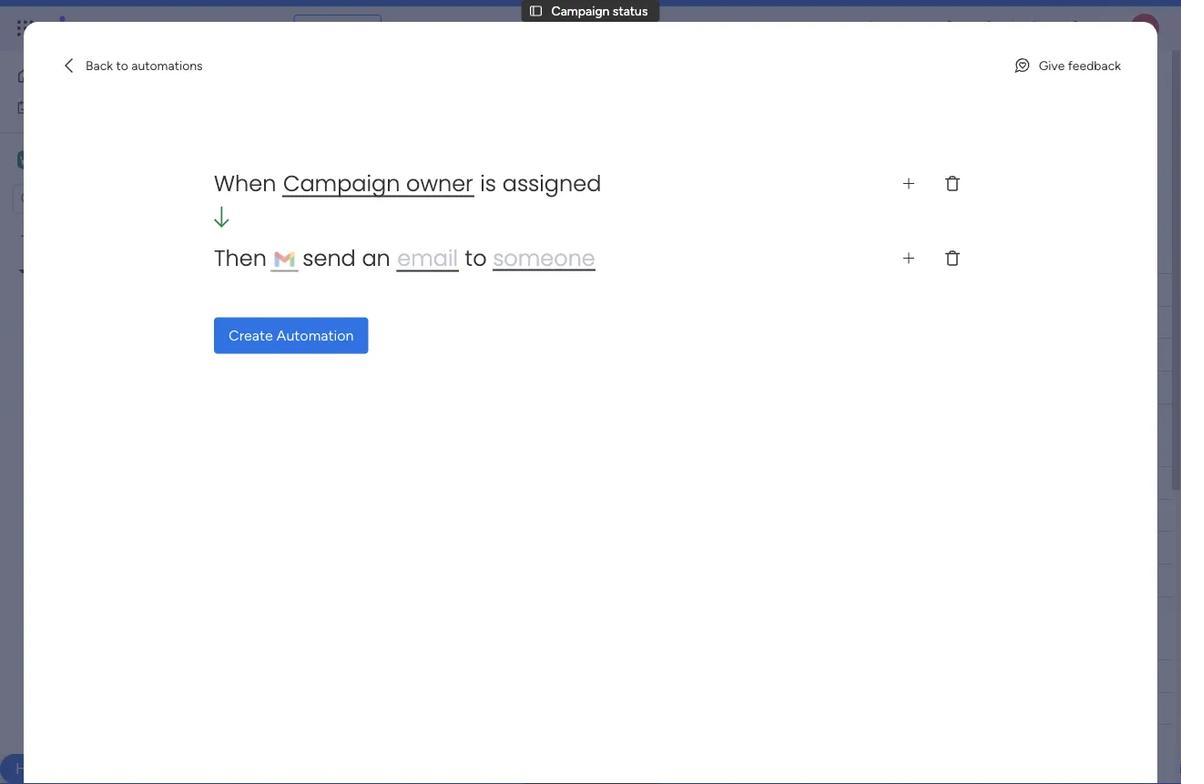 Task type: locate. For each thing, give the bounding box(es) containing it.
give feedback link
[[1006, 51, 1129, 80]]

2 vertical spatial campaign
[[63, 326, 121, 341]]

monday
[[81, 18, 144, 38]]

then
[[214, 243, 273, 273]]

0 vertical spatial campaign
[[552, 3, 610, 19]]

monday work management
[[81, 18, 283, 38]]

few
[[313, 243, 346, 266]]

template
[[668, 243, 745, 266]]

to right back
[[116, 58, 128, 73]]

campaign ideas and requests list box
[[0, 221, 232, 595]]

help
[[406, 243, 443, 266]]

assigned
[[503, 168, 602, 198]]

ideas
[[124, 326, 154, 341]]

0 horizontal spatial campaign
[[63, 326, 121, 341]]

create automation
[[229, 327, 354, 344]]

status
[[613, 3, 648, 19]]

to right how
[[546, 315, 558, 331]]

you
[[447, 243, 478, 266]]

there!
[[360, 315, 394, 331]]

start
[[562, 315, 588, 331]]

requests
[[181, 326, 231, 341]]

to right tips
[[385, 243, 402, 266]]

to right email
[[465, 243, 487, 273]]

create
[[229, 327, 273, 344]]

how
[[519, 315, 543, 331]]

back to automations button
[[53, 51, 210, 80]]

angle down image
[[355, 186, 364, 200]]

campaign
[[552, 3, 610, 19], [283, 168, 400, 198], [63, 326, 121, 341]]

campaign inside list box
[[63, 326, 121, 341]]

campaign status
[[552, 3, 648, 19]]

owner
[[406, 168, 473, 198]]

newsletter
[[1097, 703, 1153, 718]]

help button
[[0, 754, 64, 784]]

2 horizontal spatial campaign
[[552, 3, 610, 19]]

Search field
[[408, 180, 463, 206]]

👋
[[397, 315, 410, 331]]

option
[[0, 224, 232, 228]]

see plans button
[[294, 15, 382, 42]]

my work image
[[16, 99, 33, 115]]

give feedback button
[[1006, 51, 1129, 80]]

email
[[397, 243, 458, 273]]

person button
[[473, 179, 552, 208]]

:)
[[749, 243, 761, 266]]

help
[[15, 760, 48, 778]]

big left arrow image
[[214, 206, 230, 228]]

Few tips to help you make the most of this template :) field
[[309, 243, 766, 267]]

caret down image
[[19, 265, 26, 278]]

is
[[480, 168, 497, 198]]

when
[[214, 168, 276, 198]]

to
[[116, 58, 128, 73], [465, 243, 487, 273], [385, 243, 402, 266], [473, 315, 485, 331], [546, 315, 558, 331]]

workspace image
[[20, 150, 33, 170]]

plans
[[343, 20, 374, 36]]

back to automations
[[86, 58, 203, 73]]

few tips to help you make the most of this template :)
[[313, 243, 761, 266]]

to inside button
[[116, 58, 128, 73]]

send an email to someone
[[297, 243, 595, 273]]

1 vertical spatial campaign
[[283, 168, 400, 198]]

home button
[[11, 61, 196, 90]]

campaign ideas and requests
[[63, 326, 231, 341]]

send
[[303, 243, 356, 273]]

learn
[[488, 315, 516, 331]]

notifications image
[[862, 19, 880, 37]]



Task type: vqa. For each thing, say whether or not it's contained in the screenshot.
11M link in the right bottom of the page
no



Task type: describe. For each thing, give the bounding box(es) containing it.
item
[[313, 185, 339, 201]]

work
[[147, 18, 180, 38]]

back
[[86, 58, 113, 73]]

apps image
[[982, 19, 1000, 37]]

when campaign owner is assigned
[[214, 168, 602, 198]]

sam green image
[[1130, 14, 1160, 43]]

inbox image
[[902, 19, 920, 37]]

filter button
[[557, 179, 643, 208]]

an
[[362, 243, 391, 273]]

filter
[[586, 185, 615, 201]]

see
[[319, 20, 340, 36]]

➡️
[[591, 315, 604, 331]]

tips
[[350, 243, 381, 266]]

give
[[1039, 58, 1065, 73]]

search everything image
[[1027, 19, 1045, 37]]

campaign for campaign status
[[552, 3, 610, 19]]

give feedback
[[1039, 58, 1121, 73]]

new item
[[283, 185, 339, 201]]

help image
[[1067, 19, 1085, 37]]

click
[[413, 315, 441, 331]]

workspace image
[[17, 150, 36, 170]]

hi
[[344, 315, 357, 331]]

new item button
[[276, 179, 346, 208]]

create automation button
[[214, 317, 368, 354]]

invite members image
[[942, 19, 960, 37]]

feedback
[[1068, 58, 1121, 73]]

hi there! 👋  click here to learn how to start ➡️
[[344, 315, 604, 331]]

this
[[633, 243, 664, 266]]

see plans
[[319, 20, 374, 36]]

new
[[283, 185, 310, 201]]

here
[[444, 315, 470, 331]]

home
[[42, 68, 77, 83]]

to inside "field"
[[385, 243, 402, 266]]

automations
[[131, 58, 203, 73]]

of
[[613, 243, 629, 266]]

campaign for campaign ideas and requests
[[63, 326, 121, 341]]

make
[[482, 243, 530, 266]]

person
[[502, 185, 541, 201]]

to right here
[[473, 315, 485, 331]]

select product image
[[16, 19, 35, 37]]

1 horizontal spatial campaign
[[283, 168, 400, 198]]

v2 search image
[[395, 183, 408, 203]]

and
[[157, 326, 178, 341]]

automation
[[277, 327, 354, 344]]

the
[[534, 243, 562, 266]]

most
[[566, 243, 609, 266]]

management
[[184, 18, 283, 38]]

someone
[[493, 243, 595, 273]]



